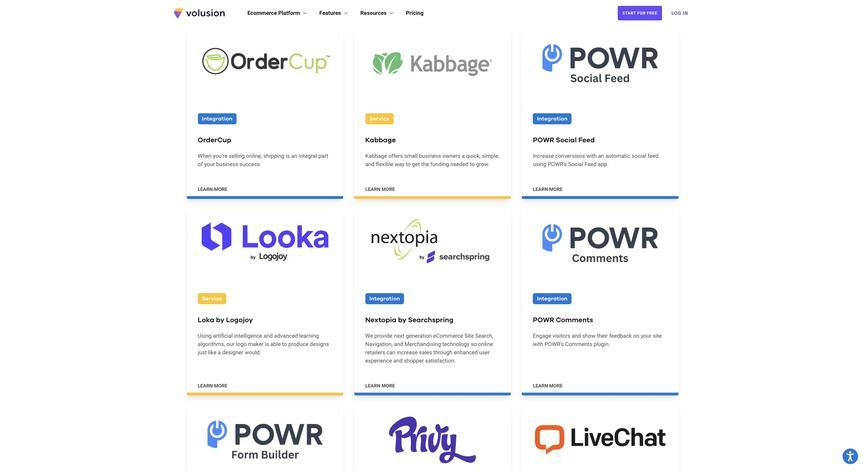 Task type: locate. For each thing, give the bounding box(es) containing it.
feed
[[579, 137, 595, 144], [585, 161, 597, 168]]

nextopia by searchspring
[[365, 317, 454, 324]]

to down advanced
[[282, 341, 287, 348]]

powr for powr social feed
[[533, 137, 554, 144]]

1 horizontal spatial with
[[587, 153, 597, 159]]

business up the
[[419, 153, 441, 159]]

learn for ordercup
[[198, 187, 213, 192]]

0 vertical spatial powr's
[[548, 161, 567, 168]]

1 vertical spatial service
[[202, 296, 222, 302]]

0 vertical spatial social
[[556, 137, 577, 144]]

is inside when you're selling online, shipping is an integral part of your business success.
[[286, 153, 290, 159]]

2 by from the left
[[398, 317, 407, 324]]

powr's down conversions
[[548, 161, 567, 168]]

1 vertical spatial social
[[568, 161, 583, 168]]

2 an from the left
[[598, 153, 604, 159]]

1 vertical spatial feed
[[585, 161, 597, 168]]

kabbage up flexible
[[365, 153, 387, 159]]

loka
[[198, 317, 214, 324]]

feed inside increase conversions with an automatic social feed using powr's social feed app.
[[585, 161, 597, 168]]

1 horizontal spatial an
[[598, 153, 604, 159]]

integration up the ordercup
[[202, 116, 232, 122]]

0 vertical spatial is
[[286, 153, 290, 159]]

artificial
[[213, 333, 233, 339]]

learning
[[299, 333, 319, 339]]

with
[[587, 153, 597, 159], [533, 341, 543, 348]]

your right on
[[641, 333, 652, 339]]

0 vertical spatial service
[[370, 116, 390, 122]]

comments down show
[[565, 341, 592, 348]]

0 horizontal spatial service
[[202, 296, 222, 302]]

powr's
[[548, 161, 567, 168], [545, 341, 564, 348]]

1 kabbage from the top
[[365, 137, 396, 144]]

powr form builder image
[[187, 407, 343, 471]]

and down the can
[[393, 358, 403, 364]]

site
[[465, 333, 474, 339]]

business down you're
[[216, 161, 238, 168]]

kabbage inside kabbage offers small business owners a quick, simple, and flexible way to get the funding needed to grow.
[[365, 153, 387, 159]]

2 kabbage from the top
[[365, 153, 387, 159]]

navigation,
[[365, 341, 393, 348]]

1 horizontal spatial business
[[419, 153, 441, 159]]

powr's down visitors
[[545, 341, 564, 348]]

a right like
[[218, 349, 221, 356]]

powr up increase
[[533, 137, 554, 144]]

is right the shipping
[[286, 153, 290, 159]]

social inside increase conversions with an automatic social feed using powr's social feed app.
[[568, 161, 583, 168]]

1 vertical spatial comments
[[565, 341, 592, 348]]

feed
[[648, 153, 659, 159]]

1 by from the left
[[216, 317, 224, 324]]

by right loka
[[216, 317, 224, 324]]

learn more button for ordercup
[[198, 186, 227, 193]]

start for free
[[623, 11, 657, 16]]

0 horizontal spatial is
[[265, 341, 269, 348]]

0 vertical spatial business
[[419, 153, 441, 159]]

your inside when you're selling online, shipping is an integral part of your business success.
[[204, 161, 215, 168]]

engage visitors and show their feedback on your site with powr's comments plugin.
[[533, 333, 662, 348]]

more for powr comments
[[549, 383, 563, 389]]

powr up engage
[[533, 317, 554, 324]]

0 vertical spatial feed
[[579, 137, 595, 144]]

through
[[433, 349, 452, 356]]

satisfaction.
[[425, 358, 456, 364]]

kabbage for kabbage
[[365, 137, 396, 144]]

1 horizontal spatial is
[[286, 153, 290, 159]]

integration up nextopia
[[370, 296, 400, 302]]

1 horizontal spatial to
[[406, 161, 411, 168]]

ecommerce platform
[[247, 10, 300, 16]]

simple,
[[482, 153, 499, 159]]

visitors
[[553, 333, 571, 339]]

1 vertical spatial powr's
[[545, 341, 564, 348]]

1 horizontal spatial your
[[641, 333, 652, 339]]

technology
[[442, 341, 470, 348]]

like
[[208, 349, 216, 356]]

1 vertical spatial business
[[216, 161, 238, 168]]

using
[[198, 333, 212, 339]]

resources
[[360, 10, 387, 16]]

an up app.
[[598, 153, 604, 159]]

by
[[216, 317, 224, 324], [398, 317, 407, 324]]

0 horizontal spatial by
[[216, 317, 224, 324]]

with right conversions
[[587, 153, 597, 159]]

1 an from the left
[[291, 153, 297, 159]]

by for nextopia
[[398, 317, 407, 324]]

get
[[412, 161, 420, 168]]

offers
[[388, 153, 403, 159]]

0 vertical spatial your
[[204, 161, 215, 168]]

feed left app.
[[585, 161, 597, 168]]

a
[[462, 153, 465, 159], [218, 349, 221, 356]]

learn for kabbage
[[365, 187, 380, 192]]

a up needed
[[462, 153, 465, 159]]

kabbage for kabbage offers small business owners a quick, simple, and flexible way to get the funding needed to grow.
[[365, 153, 387, 159]]

by up next
[[398, 317, 407, 324]]

0 vertical spatial a
[[462, 153, 465, 159]]

log in
[[672, 10, 688, 16]]

1 horizontal spatial by
[[398, 317, 407, 324]]

social down conversions
[[568, 161, 583, 168]]

powr social feed image
[[522, 30, 679, 97]]

more
[[214, 7, 227, 12], [382, 7, 395, 12], [214, 187, 227, 192], [382, 187, 395, 192], [549, 187, 563, 192], [214, 383, 227, 389], [382, 383, 395, 389], [549, 383, 563, 389]]

to left get
[[406, 161, 411, 168]]

and left show
[[572, 333, 581, 339]]

kabbage up offers
[[365, 137, 396, 144]]

kabbage image
[[354, 30, 511, 97]]

log
[[672, 10, 681, 16]]

feed up increase conversions with an automatic social feed using powr's social feed app.
[[579, 137, 595, 144]]

powr's inside engage visitors and show their feedback on your site with powr's comments plugin.
[[545, 341, 564, 348]]

2 powr from the top
[[533, 317, 554, 324]]

is
[[286, 153, 290, 159], [265, 341, 269, 348]]

to
[[406, 161, 411, 168], [470, 161, 475, 168], [282, 341, 287, 348]]

quick,
[[466, 153, 481, 159]]

0 horizontal spatial with
[[533, 341, 543, 348]]

in
[[683, 10, 688, 16]]

plugin.
[[594, 341, 610, 348]]

learn more button for kabbage
[[365, 186, 395, 193]]

business inside kabbage offers small business owners a quick, simple, and flexible way to get the funding needed to grow.
[[419, 153, 441, 159]]

to down the quick,
[[470, 161, 475, 168]]

with inside increase conversions with an automatic social feed using powr's social feed app.
[[587, 153, 597, 159]]

social up conversions
[[556, 137, 577, 144]]

funding
[[431, 161, 449, 168]]

0 horizontal spatial an
[[291, 153, 297, 159]]

open accessibe: accessibility options, statement and help image
[[847, 451, 854, 462]]

logo
[[236, 341, 247, 348]]

and inside using artificial intelligence and advanced learning algorithms, our logo maker is able to produce designs just like a designer would.
[[264, 333, 273, 339]]

selling
[[229, 153, 245, 159]]

with down engage
[[533, 341, 543, 348]]

integration for nextopia by searchspring
[[370, 296, 400, 302]]

start
[[623, 11, 636, 16]]

integration for ordercup
[[202, 116, 232, 122]]

an inside increase conversions with an automatic social feed using powr's social feed app.
[[598, 153, 604, 159]]

0 horizontal spatial to
[[282, 341, 287, 348]]

comments up visitors
[[556, 317, 593, 324]]

integration up "powr comments"
[[537, 296, 568, 302]]

1 vertical spatial kabbage
[[365, 153, 387, 159]]

0 vertical spatial with
[[587, 153, 597, 159]]

integration up powr social feed
[[537, 116, 568, 122]]

0 vertical spatial kabbage
[[365, 137, 396, 144]]

with inside engage visitors and show their feedback on your site with powr's comments plugin.
[[533, 341, 543, 348]]

is left able
[[265, 341, 269, 348]]

needed
[[451, 161, 469, 168]]

and inside engage visitors and show their feedback on your site with powr's comments plugin.
[[572, 333, 581, 339]]

designs
[[310, 341, 329, 348]]

learn more for nextopia by searchspring
[[365, 383, 395, 389]]

our
[[227, 341, 235, 348]]

1 vertical spatial with
[[533, 341, 543, 348]]

learn
[[198, 7, 213, 12], [365, 7, 380, 12], [198, 187, 213, 192], [365, 187, 380, 192], [533, 187, 548, 192], [198, 383, 213, 389], [365, 383, 380, 389], [533, 383, 548, 389]]

using
[[533, 161, 546, 168]]

your
[[204, 161, 215, 168], [641, 333, 652, 339]]

the
[[421, 161, 429, 168]]

and left flexible
[[365, 161, 375, 168]]

0 vertical spatial powr
[[533, 137, 554, 144]]

retailers
[[365, 349, 385, 356]]

integral
[[299, 153, 317, 159]]

1 vertical spatial a
[[218, 349, 221, 356]]

learn more
[[198, 7, 227, 12], [365, 7, 395, 12], [198, 187, 227, 192], [365, 187, 395, 192], [533, 187, 563, 192], [198, 383, 227, 389], [365, 383, 395, 389], [533, 383, 563, 389]]

enhanced
[[454, 349, 478, 356]]

owners
[[443, 153, 461, 159]]

learn for powr comments
[[533, 383, 548, 389]]

more for loka by logojoy
[[214, 383, 227, 389]]

1 horizontal spatial a
[[462, 153, 465, 159]]

business
[[419, 153, 441, 159], [216, 161, 238, 168]]

0 horizontal spatial a
[[218, 349, 221, 356]]

0 horizontal spatial your
[[204, 161, 215, 168]]

is inside using artificial intelligence and advanced learning algorithms, our logo maker is able to produce designs just like a designer would.
[[265, 341, 269, 348]]

1 vertical spatial is
[[265, 341, 269, 348]]

sales
[[419, 349, 432, 356]]

small
[[404, 153, 418, 159]]

generation
[[406, 333, 432, 339]]

1 vertical spatial powr
[[533, 317, 554, 324]]

social
[[556, 137, 577, 144], [568, 161, 583, 168]]

comments
[[556, 317, 593, 324], [565, 341, 592, 348]]

1 powr from the top
[[533, 137, 554, 144]]

can
[[387, 349, 396, 356]]

1 horizontal spatial service
[[370, 116, 390, 122]]

an left "integral" on the top of the page
[[291, 153, 297, 159]]

1 vertical spatial your
[[641, 333, 652, 339]]

your right 'of'
[[204, 161, 215, 168]]

and up able
[[264, 333, 273, 339]]

an
[[291, 153, 297, 159], [598, 153, 604, 159]]

0 horizontal spatial business
[[216, 161, 238, 168]]

shipping
[[264, 153, 284, 159]]



Task type: describe. For each thing, give the bounding box(es) containing it.
learn more for powr social feed
[[533, 187, 563, 192]]

maker
[[248, 341, 264, 348]]

kabbage offers small business owners a quick, simple, and flexible way to get the funding needed to grow.
[[365, 153, 499, 168]]

powr for powr comments
[[533, 317, 554, 324]]

part
[[319, 153, 328, 159]]

show
[[582, 333, 596, 339]]

we provide next generation ecommerce site search, navigation, and merchandising technology so online retailers can increase sales through enhanced user experience and shopper satisfaction.
[[365, 333, 493, 364]]

platform
[[278, 10, 300, 16]]

a inside using artificial intelligence and advanced learning algorithms, our logo maker is able to produce designs just like a designer would.
[[218, 349, 221, 356]]

0 vertical spatial comments
[[556, 317, 593, 324]]

you're
[[213, 153, 228, 159]]

integration for powr comments
[[537, 296, 568, 302]]

more for powr social feed
[[549, 187, 563, 192]]

service for kabbage
[[370, 116, 390, 122]]

next
[[394, 333, 404, 339]]

privy image
[[354, 407, 511, 471]]

merchandising
[[405, 341, 441, 348]]

experience
[[365, 358, 392, 364]]

more for nextopia by searchspring
[[382, 383, 395, 389]]

increase conversions with an automatic social feed using powr's social feed app.
[[533, 153, 659, 168]]

powr's inside increase conversions with an automatic social feed using powr's social feed app.
[[548, 161, 567, 168]]

grow.
[[476, 161, 490, 168]]

increase
[[397, 349, 418, 356]]

advanced
[[274, 333, 298, 339]]

just
[[198, 349, 207, 356]]

a inside kabbage offers small business owners a quick, simple, and flexible way to get the funding needed to grow.
[[462, 153, 465, 159]]

user
[[479, 349, 490, 356]]

powr comments image
[[522, 210, 679, 277]]

ordercup
[[198, 137, 231, 144]]

feedback
[[609, 333, 632, 339]]

business inside when you're selling online, shipping is an integral part of your business success.
[[216, 161, 238, 168]]

learn more for ordercup
[[198, 187, 227, 192]]

produce
[[288, 341, 308, 348]]

online
[[478, 341, 493, 348]]

comments inside engage visitors and show their feedback on your site with powr's comments plugin.
[[565, 341, 592, 348]]

and down next
[[394, 341, 403, 348]]

social
[[632, 153, 646, 159]]

learn for nextopia by searchspring
[[365, 383, 380, 389]]

ecommerce
[[433, 333, 463, 339]]

learn more for loka by logojoy
[[198, 383, 227, 389]]

learn more button for loka by logojoy
[[198, 382, 227, 389]]

automatic
[[606, 153, 630, 159]]

success.
[[240, 161, 261, 168]]

features button
[[319, 9, 349, 17]]

free
[[647, 11, 657, 16]]

using artificial intelligence and advanced learning algorithms, our logo maker is able to produce designs just like a designer would.
[[198, 333, 329, 356]]

to inside using artificial intelligence and advanced learning algorithms, our logo maker is able to produce designs just like a designer would.
[[282, 341, 287, 348]]

log in link
[[668, 6, 692, 21]]

engage
[[533, 333, 551, 339]]

service for loka by logojoy
[[202, 296, 222, 302]]

learn more button for powr social feed
[[533, 186, 563, 193]]

pricing
[[406, 10, 424, 16]]

site
[[653, 333, 662, 339]]

ecommerce platform button
[[247, 9, 308, 17]]

for
[[637, 11, 646, 16]]

loka by logojoy image
[[187, 210, 343, 277]]

designer
[[222, 349, 243, 356]]

when you're selling online, shipping is an integral part of your business success.
[[198, 153, 328, 168]]

start for free link
[[618, 6, 662, 20]]

when
[[198, 153, 212, 159]]

an inside when you're selling online, shipping is an integral part of your business success.
[[291, 153, 297, 159]]

2 horizontal spatial to
[[470, 161, 475, 168]]

provide
[[375, 333, 393, 339]]

able
[[270, 341, 281, 348]]

resources button
[[360, 9, 395, 17]]

learn more for kabbage
[[365, 187, 395, 192]]

search,
[[475, 333, 493, 339]]

loka by logojoy
[[198, 317, 253, 324]]

and inside kabbage offers small business owners a quick, simple, and flexible way to get the funding needed to grow.
[[365, 161, 375, 168]]

powr social feed
[[533, 137, 595, 144]]

more for ordercup
[[214, 187, 227, 192]]

would.
[[245, 349, 261, 356]]

learn for loka by logojoy
[[198, 383, 213, 389]]

learn for powr social feed
[[533, 187, 548, 192]]

we
[[365, 333, 373, 339]]

powr comments
[[533, 317, 593, 324]]

your inside engage visitors and show their feedback on your site with powr's comments plugin.
[[641, 333, 652, 339]]

on
[[633, 333, 640, 339]]

learn more for powr comments
[[533, 383, 563, 389]]

so
[[471, 341, 477, 348]]

ecommerce
[[247, 10, 277, 16]]

ordercup image
[[187, 30, 343, 97]]

pricing link
[[406, 9, 424, 17]]

integration for powr social feed
[[537, 116, 568, 122]]

online,
[[246, 153, 262, 159]]

shopper
[[404, 358, 424, 364]]

by for loka
[[216, 317, 224, 324]]

way
[[395, 161, 405, 168]]

searchspring
[[408, 317, 454, 324]]

increase
[[533, 153, 554, 159]]

learn more button for powr comments
[[533, 382, 563, 389]]

of
[[198, 161, 203, 168]]

learn more button for nextopia by searchspring
[[365, 382, 395, 389]]

livechat image
[[522, 407, 679, 471]]

their
[[597, 333, 608, 339]]

features
[[319, 10, 341, 16]]

nextopia by searchspring image
[[354, 210, 511, 277]]

more for kabbage
[[382, 187, 395, 192]]

conversions
[[555, 153, 585, 159]]

flexible
[[376, 161, 393, 168]]

app.
[[598, 161, 609, 168]]

nextopia
[[365, 317, 396, 324]]



Task type: vqa. For each thing, say whether or not it's contained in the screenshot.
learn
yes



